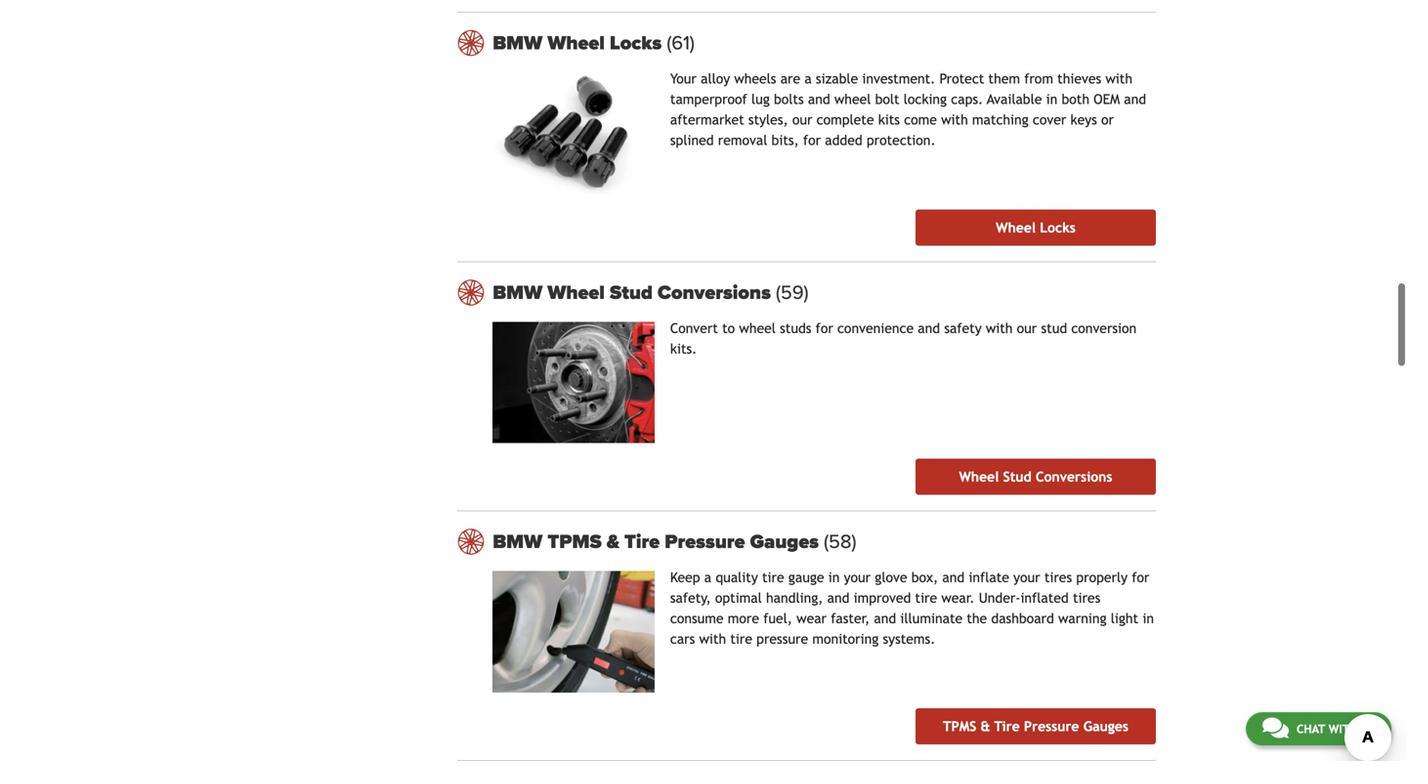 Task type: describe. For each thing, give the bounding box(es) containing it.
chat with us
[[1297, 722, 1375, 736]]

the
[[967, 611, 987, 627]]

wheel locks thumbnail image image
[[493, 72, 655, 194]]

safety
[[944, 320, 982, 336]]

2 vertical spatial in
[[1143, 611, 1154, 627]]

kits.
[[670, 341, 697, 357]]

handling,
[[766, 591, 823, 606]]

convert
[[670, 320, 718, 336]]

both
[[1062, 91, 1090, 107]]

in inside your alloy wheels are a sizable investment. protect them from thieves with tamperproof lug bolts and wheel bolt locking caps. available in both oem and aftermarket styles, our complete kits come with matching cover keys or splined removal bits, for added protection.
[[1046, 91, 1058, 107]]

them
[[989, 71, 1020, 86]]

cover
[[1033, 112, 1067, 127]]

for inside your alloy wheels are a sizable investment. protect them from thieves with tamperproof lug bolts and wheel bolt locking caps. available in both oem and aftermarket styles, our complete kits come with matching cover keys or splined removal bits, for added protection.
[[803, 132, 821, 148]]

to
[[722, 320, 735, 336]]

wheel inside your alloy wheels are a sizable investment. protect them from thieves with tamperproof lug bolts and wheel bolt locking caps. available in both oem and aftermarket styles, our complete kits come with matching cover keys or splined removal bits, for added protection.
[[835, 91, 871, 107]]

bolt
[[875, 91, 900, 107]]

fuel,
[[763, 611, 793, 627]]

with inside chat with us link
[[1329, 722, 1358, 736]]

tamperproof
[[670, 91, 747, 107]]

0 horizontal spatial in
[[828, 570, 840, 586]]

wheel stud conversions thumbnail image image
[[493, 322, 655, 443]]

splined
[[670, 132, 714, 148]]

protect
[[940, 71, 984, 86]]

alloy
[[701, 71, 730, 86]]

0 horizontal spatial locks
[[610, 31, 662, 55]]

chat
[[1297, 722, 1325, 736]]

bmw for bmw                                                                                    tpms & tire pressure gauges
[[493, 530, 543, 554]]

inflated
[[1021, 591, 1069, 606]]

and down improved at the bottom right of the page
[[874, 611, 896, 627]]

caps.
[[951, 91, 983, 107]]

wheel locks
[[996, 220, 1076, 235]]

and up faster,
[[827, 591, 850, 606]]

1 vertical spatial locks
[[1040, 220, 1076, 235]]

bmw                                                                                    wheel locks
[[493, 31, 667, 55]]

keep
[[670, 570, 700, 586]]

wheel inside the convert to wheel studs for convenience and safety with our stud conversion kits.
[[739, 320, 776, 336]]

and inside the convert to wheel studs for convenience and safety with our stud conversion kits.
[[918, 320, 940, 336]]

keys
[[1071, 112, 1097, 127]]

1 vertical spatial pressure
[[1024, 719, 1079, 735]]

consume
[[670, 611, 724, 627]]

pressure
[[757, 632, 808, 647]]

0 horizontal spatial tire
[[624, 530, 660, 554]]

dashboard
[[991, 611, 1054, 627]]

wheel stud conversions
[[959, 469, 1113, 485]]

convert to wheel studs for convenience and safety with our stud conversion kits.
[[670, 320, 1137, 357]]

0 horizontal spatial stud
[[610, 281, 653, 304]]

bmw                                                                                    wheel stud conversions link
[[493, 281, 1156, 304]]

with down 'caps.'
[[941, 112, 968, 127]]

inflate
[[969, 570, 1009, 586]]

box,
[[912, 570, 938, 586]]

chat with us link
[[1246, 712, 1392, 746]]

keep a quality tire gauge in your glove box, and inflate your tires properly for safety, optimal handling, and improved tire wear. under-inflated tires consume more fuel, wear faster, and illuminate the dashboard warning light in cars with tire pressure monitoring systems.
[[670, 570, 1154, 647]]

bits,
[[772, 132, 799, 148]]

1 horizontal spatial tire
[[762, 570, 784, 586]]

0 vertical spatial tpms
[[548, 530, 602, 554]]

our inside the convert to wheel studs for convenience and safety with our stud conversion kits.
[[1017, 320, 1037, 336]]

warning
[[1058, 611, 1107, 627]]

protection.
[[867, 132, 936, 148]]

stud
[[1041, 320, 1067, 336]]

bmw                                                                                    wheel locks link
[[493, 31, 1156, 55]]

tpms & tire pressure gauges
[[943, 719, 1129, 735]]

properly
[[1076, 570, 1128, 586]]

a inside your alloy wheels are a sizable investment. protect them from thieves with tamperproof lug bolts and wheel bolt locking caps. available in both oem and aftermarket styles, our complete kits come with matching cover keys or splined removal bits, for added protection.
[[805, 71, 812, 86]]

tpms & tire pressure gauges thumbnail image image
[[493, 571, 655, 693]]

2 your from the left
[[1014, 570, 1040, 586]]

comments image
[[1263, 716, 1289, 740]]

wear
[[797, 611, 827, 627]]

bmw                                                                                    tpms & tire pressure gauges
[[493, 530, 824, 554]]

available
[[987, 91, 1042, 107]]

bolts
[[774, 91, 804, 107]]



Task type: locate. For each thing, give the bounding box(es) containing it.
1 vertical spatial in
[[828, 570, 840, 586]]

tpms
[[548, 530, 602, 554], [943, 719, 977, 735]]

for inside the convert to wheel studs for convenience and safety with our stud conversion kits.
[[816, 320, 833, 336]]

1 horizontal spatial our
[[1017, 320, 1037, 336]]

2 vertical spatial tire
[[730, 632, 752, 647]]

glove
[[875, 570, 907, 586]]

tire down more
[[730, 632, 752, 647]]

1 vertical spatial our
[[1017, 320, 1037, 336]]

0 horizontal spatial a
[[704, 570, 712, 586]]

illuminate
[[901, 611, 963, 627]]

quality
[[716, 570, 758, 586]]

added
[[825, 132, 863, 148]]

0 horizontal spatial tpms
[[548, 530, 602, 554]]

your up improved at the bottom right of the page
[[844, 570, 871, 586]]

0 horizontal spatial conversions
[[658, 281, 771, 304]]

wheel
[[548, 31, 605, 55], [996, 220, 1036, 235], [548, 281, 605, 304], [959, 469, 999, 485]]

tire down box,
[[915, 591, 937, 606]]

0 horizontal spatial &
[[607, 530, 619, 554]]

a right keep
[[704, 570, 712, 586]]

&
[[607, 530, 619, 554], [981, 719, 990, 735]]

bmw for bmw                                                                                    wheel locks
[[493, 31, 543, 55]]

oem
[[1094, 91, 1120, 107]]

bmw                                                                                    wheel stud conversions
[[493, 281, 776, 304]]

0 horizontal spatial gauges
[[750, 530, 819, 554]]

with down consume
[[699, 632, 726, 647]]

bmw                                                                                    tpms & tire pressure gauges link
[[493, 530, 1156, 554]]

stud inside 'link'
[[1003, 469, 1032, 485]]

with left us
[[1329, 722, 1358, 736]]

cars
[[670, 632, 695, 647]]

and
[[808, 91, 830, 107], [1124, 91, 1146, 107], [918, 320, 940, 336], [942, 570, 965, 586], [827, 591, 850, 606], [874, 611, 896, 627]]

0 vertical spatial in
[[1046, 91, 1058, 107]]

for right bits,
[[803, 132, 821, 148]]

0 vertical spatial conversions
[[658, 281, 771, 304]]

convenience
[[838, 320, 914, 336]]

lug
[[752, 91, 770, 107]]

bmw for bmw                                                                                    wheel stud conversions
[[493, 281, 543, 304]]

1 horizontal spatial in
[[1046, 91, 1058, 107]]

in
[[1046, 91, 1058, 107], [828, 570, 840, 586], [1143, 611, 1154, 627]]

monitoring
[[812, 632, 879, 647]]

with inside the convert to wheel studs for convenience and safety with our stud conversion kits.
[[986, 320, 1013, 336]]

safety,
[[670, 591, 711, 606]]

1 horizontal spatial stud
[[1003, 469, 1032, 485]]

your
[[670, 71, 697, 86]]

for
[[803, 132, 821, 148], [816, 320, 833, 336], [1132, 570, 1150, 586]]

wheel up complete
[[835, 91, 871, 107]]

with up oem
[[1106, 71, 1133, 86]]

and right oem
[[1124, 91, 1146, 107]]

light
[[1111, 611, 1139, 627]]

a
[[805, 71, 812, 86], [704, 570, 712, 586]]

tires up warning
[[1073, 591, 1101, 606]]

1 vertical spatial tires
[[1073, 591, 1101, 606]]

1 horizontal spatial locks
[[1040, 220, 1076, 235]]

0 vertical spatial &
[[607, 530, 619, 554]]

1 vertical spatial tire
[[915, 591, 937, 606]]

wheel inside 'link'
[[959, 469, 999, 485]]

faster,
[[831, 611, 870, 627]]

1 horizontal spatial tpms
[[943, 719, 977, 735]]

1 horizontal spatial pressure
[[1024, 719, 1079, 735]]

come
[[904, 112, 937, 127]]

2 horizontal spatial in
[[1143, 611, 1154, 627]]

your up inflated
[[1014, 570, 1040, 586]]

kits
[[878, 112, 900, 127]]

wheel stud conversions link
[[916, 459, 1156, 495]]

0 vertical spatial wheel
[[835, 91, 871, 107]]

1 vertical spatial for
[[816, 320, 833, 336]]

with
[[1106, 71, 1133, 86], [941, 112, 968, 127], [986, 320, 1013, 336], [699, 632, 726, 647], [1329, 722, 1358, 736]]

conversions inside wheel stud conversions 'link'
[[1036, 469, 1113, 485]]

your
[[844, 570, 871, 586], [1014, 570, 1040, 586]]

1 horizontal spatial tire
[[994, 719, 1020, 735]]

with right safety
[[986, 320, 1013, 336]]

a right are
[[805, 71, 812, 86]]

are
[[781, 71, 801, 86]]

locks
[[610, 31, 662, 55], [1040, 220, 1076, 235]]

for right "studs"
[[816, 320, 833, 336]]

our
[[792, 112, 813, 127], [1017, 320, 1037, 336]]

0 vertical spatial our
[[792, 112, 813, 127]]

bmw
[[493, 31, 543, 55], [493, 281, 543, 304], [493, 530, 543, 554]]

investment.
[[862, 71, 936, 86]]

tires
[[1045, 570, 1072, 586], [1073, 591, 1101, 606]]

removal
[[718, 132, 768, 148]]

tire up handling,
[[762, 570, 784, 586]]

with inside keep a quality tire gauge in your glove box, and inflate your tires properly for safety, optimal handling, and improved tire wear. under-inflated tires consume more fuel, wear faster, and illuminate the dashboard warning light in cars with tire pressure monitoring systems.
[[699, 632, 726, 647]]

1 horizontal spatial your
[[1014, 570, 1040, 586]]

systems.
[[883, 632, 936, 647]]

conversions
[[658, 281, 771, 304], [1036, 469, 1113, 485]]

1 vertical spatial a
[[704, 570, 712, 586]]

or
[[1101, 112, 1114, 127]]

complete
[[817, 112, 874, 127]]

1 vertical spatial &
[[981, 719, 990, 735]]

0 vertical spatial for
[[803, 132, 821, 148]]

2 vertical spatial bmw
[[493, 530, 543, 554]]

1 bmw from the top
[[493, 31, 543, 55]]

for inside keep a quality tire gauge in your glove box, and inflate your tires properly for safety, optimal handling, and improved tire wear. under-inflated tires consume more fuel, wear faster, and illuminate the dashboard warning light in cars with tire pressure monitoring systems.
[[1132, 570, 1150, 586]]

styles,
[[749, 112, 788, 127]]

3 bmw from the top
[[493, 530, 543, 554]]

0 vertical spatial tire
[[762, 570, 784, 586]]

gauge
[[789, 570, 824, 586]]

thieves
[[1058, 71, 1102, 86]]

0 horizontal spatial wheel
[[739, 320, 776, 336]]

0 vertical spatial bmw
[[493, 31, 543, 55]]

and down sizable
[[808, 91, 830, 107]]

0 vertical spatial tires
[[1045, 570, 1072, 586]]

wear.
[[942, 591, 975, 606]]

1 horizontal spatial wheel
[[835, 91, 871, 107]]

studs
[[780, 320, 812, 336]]

and up the wear.
[[942, 570, 965, 586]]

tires up inflated
[[1045, 570, 1072, 586]]

1 vertical spatial conversions
[[1036, 469, 1113, 485]]

0 horizontal spatial tire
[[730, 632, 752, 647]]

1 vertical spatial gauges
[[1084, 719, 1129, 735]]

under-
[[979, 591, 1021, 606]]

0 vertical spatial gauges
[[750, 530, 819, 554]]

our inside your alloy wheels are a sizable investment. protect them from thieves with tamperproof lug bolts and wheel bolt locking caps. available in both oem and aftermarket styles, our complete kits come with matching cover keys or splined removal bits, for added protection.
[[792, 112, 813, 127]]

0 vertical spatial stud
[[610, 281, 653, 304]]

1 vertical spatial tire
[[994, 719, 1020, 735]]

for right properly
[[1132, 570, 1150, 586]]

tire
[[624, 530, 660, 554], [994, 719, 1020, 735]]

1 horizontal spatial conversions
[[1036, 469, 1113, 485]]

us
[[1361, 722, 1375, 736]]

1 vertical spatial tpms
[[943, 719, 977, 735]]

sizable
[[816, 71, 858, 86]]

2 vertical spatial for
[[1132, 570, 1150, 586]]

1 vertical spatial bmw
[[493, 281, 543, 304]]

gauges
[[750, 530, 819, 554], [1084, 719, 1129, 735]]

more
[[728, 611, 759, 627]]

optimal
[[715, 591, 762, 606]]

stud
[[610, 281, 653, 304], [1003, 469, 1032, 485]]

1 horizontal spatial &
[[981, 719, 990, 735]]

from
[[1024, 71, 1053, 86]]

improved
[[854, 591, 911, 606]]

tire
[[762, 570, 784, 586], [915, 591, 937, 606], [730, 632, 752, 647]]

in up cover at the right
[[1046, 91, 1058, 107]]

and left safety
[[918, 320, 940, 336]]

aftermarket
[[670, 112, 744, 127]]

wheel
[[835, 91, 871, 107], [739, 320, 776, 336]]

a inside keep a quality tire gauge in your glove box, and inflate your tires properly for safety, optimal handling, and improved tire wear. under-inflated tires consume more fuel, wear faster, and illuminate the dashboard warning light in cars with tire pressure monitoring systems.
[[704, 570, 712, 586]]

0 vertical spatial locks
[[610, 31, 662, 55]]

1 horizontal spatial a
[[805, 71, 812, 86]]

0 horizontal spatial our
[[792, 112, 813, 127]]

tpms & tire pressure gauges link
[[916, 709, 1156, 745]]

0 vertical spatial tire
[[624, 530, 660, 554]]

0 horizontal spatial your
[[844, 570, 871, 586]]

locking
[[904, 91, 947, 107]]

wheel right to
[[739, 320, 776, 336]]

0 vertical spatial a
[[805, 71, 812, 86]]

0 vertical spatial pressure
[[665, 530, 745, 554]]

our down "bolts"
[[792, 112, 813, 127]]

0 horizontal spatial pressure
[[665, 530, 745, 554]]

2 bmw from the top
[[493, 281, 543, 304]]

1 your from the left
[[844, 570, 871, 586]]

in right gauge
[[828, 570, 840, 586]]

our left stud
[[1017, 320, 1037, 336]]

2 horizontal spatial tire
[[915, 591, 937, 606]]

wheel locks link
[[916, 209, 1156, 246]]

in right light
[[1143, 611, 1154, 627]]

1 horizontal spatial gauges
[[1084, 719, 1129, 735]]

matching
[[972, 112, 1029, 127]]

1 vertical spatial wheel
[[739, 320, 776, 336]]

your alloy wheels are a sizable investment. protect them from thieves with tamperproof lug bolts and wheel bolt locking caps. available in both oem and aftermarket styles, our complete kits come with matching cover keys or splined removal bits, for added protection.
[[670, 71, 1146, 148]]

1 vertical spatial stud
[[1003, 469, 1032, 485]]

pressure
[[665, 530, 745, 554], [1024, 719, 1079, 735]]

conversion
[[1071, 320, 1137, 336]]

wheels
[[734, 71, 776, 86]]



Task type: vqa. For each thing, say whether or not it's contained in the screenshot.


